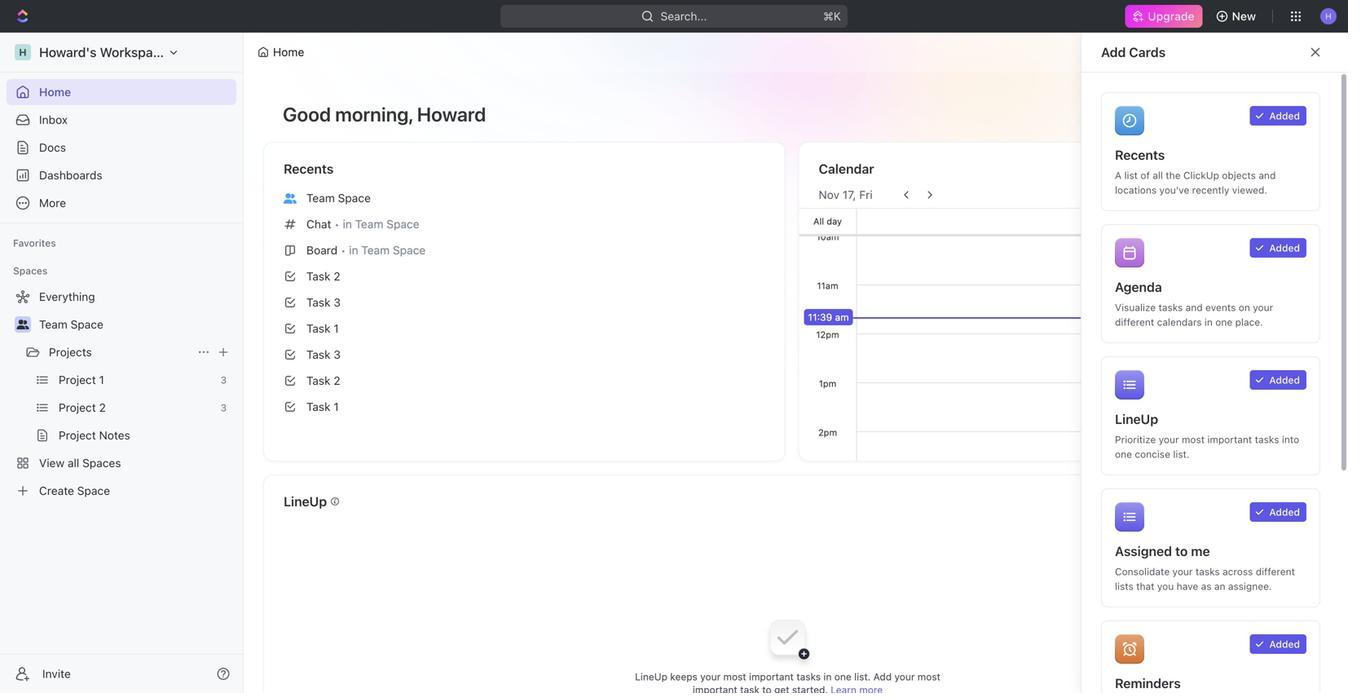 Task type: locate. For each thing, give the bounding box(es) containing it.
0 vertical spatial and
[[1259, 170, 1276, 181]]

and up the calendars
[[1186, 302, 1203, 313]]

12pm
[[817, 329, 840, 340]]

layout:
[[1156, 45, 1194, 59]]

cards down upgrade link
[[1130, 44, 1166, 60]]

manage cards
[[1247, 45, 1324, 59]]

in
[[343, 217, 352, 231], [349, 243, 358, 257], [1205, 316, 1213, 328], [824, 671, 832, 682]]

‎task down ‎task 2
[[307, 400, 331, 413]]

project up view all spaces
[[59, 429, 96, 442]]

tasks up as
[[1196, 566, 1220, 577]]

2 horizontal spatial one
[[1216, 316, 1233, 328]]

lineup inside lineup keeps your most important tasks in one list. add your most important task to get started.
[[635, 671, 668, 682]]

task 1 link
[[277, 316, 772, 342]]

day
[[827, 216, 842, 227]]

added button up across
[[1250, 502, 1307, 522]]

tree
[[7, 284, 236, 504]]

2 added button from the top
[[1250, 238, 1307, 258]]

home up "good"
[[273, 45, 304, 59]]

0 vertical spatial project
[[59, 373, 96, 387]]

user group image inside tree
[[17, 320, 29, 329]]

added for tasks
[[1270, 242, 1301, 254]]

1 vertical spatial all
[[68, 456, 79, 470]]

across
[[1223, 566, 1254, 577]]

task 3 link up ‎task 2 link on the bottom of page
[[277, 289, 772, 316]]

1 horizontal spatial spaces
[[82, 456, 121, 470]]

project
[[59, 373, 96, 387], [59, 401, 96, 414], [59, 429, 96, 442]]

0 horizontal spatial team space
[[39, 318, 103, 331]]

1 vertical spatial user group image
[[17, 320, 29, 329]]

tasks for prioritize
[[1255, 434, 1280, 445]]

all right view
[[68, 456, 79, 470]]

new button
[[1210, 3, 1266, 29]]

howard's workspace
[[39, 44, 167, 60]]

0 vertical spatial to
[[1176, 543, 1188, 559]]

tasks inside lineup keeps your most important tasks in one list. add your most important task to get started.
[[797, 671, 821, 682]]

‎task inside ‎task 1 link
[[307, 400, 331, 413]]

task inside task 1 link
[[307, 322, 331, 335]]

0 horizontal spatial lineup
[[284, 494, 327, 509]]

spaces down the favorites at the left of the page
[[13, 265, 48, 276]]

3 added from the top
[[1270, 374, 1301, 386]]

1 for task 1
[[334, 322, 339, 335]]

0 horizontal spatial all
[[68, 456, 79, 470]]

team space link up task 2 link
[[277, 185, 772, 211]]

1 vertical spatial 2
[[334, 374, 340, 387]]

prioritize
[[1115, 434, 1156, 445]]

task 3 up ‎task 2
[[307, 348, 341, 361]]

task down task 1
[[307, 348, 331, 361]]

list. inside lineup prioritize your most important tasks into one concise list.
[[1174, 448, 1190, 460]]

2 added from the top
[[1270, 242, 1301, 254]]

your
[[1254, 302, 1274, 313], [1159, 434, 1180, 445], [1173, 566, 1193, 577], [701, 671, 721, 682], [895, 671, 915, 682]]

lineup for lineup
[[284, 494, 327, 509]]

team space up projects at the left
[[39, 318, 103, 331]]

spaces down the project notes
[[82, 456, 121, 470]]

1 inside tree
[[99, 373, 104, 387]]

one inside lineup keeps your most important tasks in one list. add your most important task to get started.
[[835, 671, 852, 682]]

1 horizontal spatial cards
[[1292, 45, 1324, 59]]

space
[[338, 191, 371, 205], [387, 217, 420, 231], [393, 243, 426, 257], [71, 318, 103, 331], [77, 484, 110, 497]]

1 vertical spatial team space link
[[39, 311, 233, 338]]

0 vertical spatial team space link
[[277, 185, 772, 211]]

added button down viewed.
[[1250, 238, 1307, 258]]

• for board
[[341, 244, 346, 256]]

important down keeps
[[693, 684, 738, 693]]

‎task inside ‎task 2 link
[[307, 374, 331, 387]]

1 for ‎task 1
[[334, 400, 339, 413]]

user group image
[[284, 193, 297, 204], [17, 320, 29, 329]]

different inside assigned to me consolidate your tasks across different lists that you have as an assignee.
[[1256, 566, 1296, 577]]

most
[[1182, 434, 1205, 445], [724, 671, 747, 682], [918, 671, 941, 682]]

team space link up projects "link"
[[39, 311, 233, 338]]

1 vertical spatial and
[[1186, 302, 1203, 313]]

1 vertical spatial 1
[[99, 373, 104, 387]]

recents for recents a list of all the clickup objects and locations you've recently viewed.
[[1115, 147, 1166, 163]]

cards inside manage cards button
[[1292, 45, 1324, 59]]

1 down ‎task 2
[[334, 400, 339, 413]]

recents a list of all the clickup objects and locations you've recently viewed.
[[1115, 147, 1276, 196]]

1 vertical spatial to
[[763, 684, 772, 693]]

lineup image
[[1115, 370, 1145, 400]]

different up "assignee."
[[1256, 566, 1296, 577]]

0 vertical spatial one
[[1216, 316, 1233, 328]]

2 vertical spatial important
[[693, 684, 738, 693]]

team space inside sidebar navigation
[[39, 318, 103, 331]]

added button up into
[[1250, 370, 1307, 390]]

0 horizontal spatial to
[[763, 684, 772, 693]]

team space link
[[277, 185, 772, 211], [39, 311, 233, 338]]

1 horizontal spatial all
[[1153, 170, 1164, 181]]

0 horizontal spatial cards
[[1130, 44, 1166, 60]]

all
[[1153, 170, 1164, 181], [68, 456, 79, 470]]

1 horizontal spatial team space link
[[277, 185, 772, 211]]

2 vertical spatial one
[[835, 671, 852, 682]]

0 horizontal spatial h
[[19, 46, 27, 58]]

1 ‎task from the top
[[307, 374, 331, 387]]

1 horizontal spatial lineup
[[635, 671, 668, 682]]

• inside board • in team space
[[341, 244, 346, 256]]

task 3 link up ‎task 1 link
[[277, 342, 772, 368]]

added
[[1270, 110, 1301, 121], [1270, 242, 1301, 254], [1270, 374, 1301, 386], [1270, 506, 1301, 518], [1270, 638, 1301, 650]]

0 vertical spatial •
[[335, 218, 340, 230]]

1 project from the top
[[59, 373, 96, 387]]

cards right manage
[[1292, 45, 1324, 59]]

0 horizontal spatial user group image
[[17, 320, 29, 329]]

0 horizontal spatial recents
[[284, 161, 334, 177]]

space up projects at the left
[[71, 318, 103, 331]]

recents down "good"
[[284, 161, 334, 177]]

important left into
[[1208, 434, 1253, 445]]

2 task from the top
[[307, 296, 331, 309]]

2 up the project notes
[[99, 401, 106, 414]]

1 vertical spatial spaces
[[82, 456, 121, 470]]

tasks inside lineup prioritize your most important tasks into one concise list.
[[1255, 434, 1280, 445]]

project 1 link
[[59, 367, 214, 393]]

1 vertical spatial different
[[1256, 566, 1296, 577]]

2 vertical spatial 1
[[334, 400, 339, 413]]

important inside lineup prioritize your most important tasks into one concise list.
[[1208, 434, 1253, 445]]

2 project from the top
[[59, 401, 96, 414]]

add cards
[[1102, 44, 1166, 60]]

list.
[[1174, 448, 1190, 460], [855, 671, 871, 682]]

important
[[1208, 434, 1253, 445], [749, 671, 794, 682], [693, 684, 738, 693]]

0 horizontal spatial •
[[335, 218, 340, 230]]

workspace
[[100, 44, 167, 60]]

different for tasks
[[1115, 316, 1155, 328]]

1 vertical spatial add
[[874, 671, 892, 682]]

added button down manage cards button
[[1250, 106, 1307, 126]]

1 vertical spatial home
[[39, 85, 71, 99]]

2 inside tree
[[99, 401, 106, 414]]

in down chat • in team space at the left top of page
[[349, 243, 358, 257]]

project 2
[[59, 401, 106, 414]]

one
[[1216, 316, 1233, 328], [1115, 448, 1133, 460], [835, 671, 852, 682]]

tasks left into
[[1255, 434, 1280, 445]]

new
[[1233, 9, 1257, 23]]

edit
[[1132, 45, 1153, 59]]

‎task
[[307, 374, 331, 387], [307, 400, 331, 413]]

tasks inside assigned to me consolidate your tasks across different lists that you have as an assignee.
[[1196, 566, 1220, 577]]

1
[[334, 322, 339, 335], [99, 373, 104, 387], [334, 400, 339, 413]]

⌘k
[[824, 9, 841, 23]]

howard's workspace, , element
[[15, 44, 31, 60]]

1 horizontal spatial important
[[749, 671, 794, 682]]

0 vertical spatial task 3
[[307, 296, 341, 309]]

lineup inside lineup prioritize your most important tasks into one concise list.
[[1115, 411, 1159, 427]]

tree containing everything
[[7, 284, 236, 504]]

task 3 down task 2
[[307, 296, 341, 309]]

in up started.
[[824, 671, 832, 682]]

home
[[273, 45, 304, 59], [39, 85, 71, 99]]

to inside assigned to me consolidate your tasks across different lists that you have as an assignee.
[[1176, 543, 1188, 559]]

‎task 2
[[307, 374, 340, 387]]

0 vertical spatial list.
[[1174, 448, 1190, 460]]

1 horizontal spatial to
[[1176, 543, 1188, 559]]

2 horizontal spatial lineup
[[1115, 411, 1159, 427]]

team space up chat
[[307, 191, 371, 205]]

4 added button from the top
[[1250, 502, 1307, 522]]

added button down "assignee."
[[1250, 634, 1307, 654]]

recents
[[1115, 147, 1166, 163], [284, 161, 334, 177]]

visualize
[[1115, 302, 1156, 313]]

team down chat • in team space at the left top of page
[[362, 243, 390, 257]]

added button for your
[[1250, 370, 1307, 390]]

0 vertical spatial home
[[273, 45, 304, 59]]

all right of
[[1153, 170, 1164, 181]]

2 horizontal spatial most
[[1182, 434, 1205, 445]]

2 up ‎task 1
[[334, 374, 340, 387]]

3
[[334, 296, 341, 309], [334, 348, 341, 361], [221, 374, 227, 386], [221, 402, 227, 413]]

0 vertical spatial spaces
[[13, 265, 48, 276]]

1 horizontal spatial user group image
[[284, 193, 297, 204]]

to left the get
[[763, 684, 772, 693]]

task up task 1
[[307, 296, 331, 309]]

and up viewed.
[[1259, 170, 1276, 181]]

4 added from the top
[[1270, 506, 1301, 518]]

0 vertical spatial user group image
[[284, 193, 297, 204]]

2 vertical spatial lineup
[[635, 671, 668, 682]]

‎task up ‎task 1
[[307, 374, 331, 387]]

1 added button from the top
[[1250, 106, 1307, 126]]

0 vertical spatial 2
[[334, 269, 340, 283]]

1 vertical spatial important
[[749, 671, 794, 682]]

task 2
[[307, 269, 340, 283]]

tree inside sidebar navigation
[[7, 284, 236, 504]]

recents image
[[1115, 106, 1145, 135]]

1 task 3 link from the top
[[277, 289, 772, 316]]

0 vertical spatial h
[[1326, 11, 1332, 21]]

1 horizontal spatial list.
[[1174, 448, 1190, 460]]

1 vertical spatial project
[[59, 401, 96, 414]]

most inside lineup prioritize your most important tasks into one concise list.
[[1182, 434, 1205, 445]]

add
[[1102, 44, 1126, 60], [874, 671, 892, 682]]

task 3
[[307, 296, 341, 309], [307, 348, 341, 361]]

1 vertical spatial h
[[19, 46, 27, 58]]

task 3 link
[[277, 289, 772, 316], [277, 342, 772, 368]]

0 horizontal spatial most
[[724, 671, 747, 682]]

1 added from the top
[[1270, 110, 1301, 121]]

4 task from the top
[[307, 348, 331, 361]]

your inside lineup prioritize your most important tasks into one concise list.
[[1159, 434, 1180, 445]]

recents inside recents a list of all the clickup objects and locations you've recently viewed.
[[1115, 147, 1166, 163]]

home up inbox
[[39, 85, 71, 99]]

1 vertical spatial task 3 link
[[277, 342, 772, 368]]

1 vertical spatial task 3
[[307, 348, 341, 361]]

different inside agenda visualize tasks and events on your different calendars in one place.
[[1115, 316, 1155, 328]]

3 added button from the top
[[1250, 370, 1307, 390]]

add inside lineup keeps your most important tasks in one list. add your most important task to get started.
[[874, 671, 892, 682]]

1 vertical spatial list.
[[855, 671, 871, 682]]

different down visualize
[[1115, 316, 1155, 328]]

create
[[39, 484, 74, 497]]

team space
[[307, 191, 371, 205], [39, 318, 103, 331]]

cards for add cards
[[1130, 44, 1166, 60]]

to
[[1176, 543, 1188, 559], [763, 684, 772, 693]]

• right the board
[[341, 244, 346, 256]]

docs
[[39, 141, 66, 154]]

task down the board
[[307, 269, 331, 283]]

more button
[[7, 190, 236, 216]]

1 vertical spatial one
[[1115, 448, 1133, 460]]

tasks up started.
[[797, 671, 821, 682]]

0 vertical spatial ‎task
[[307, 374, 331, 387]]

project for project 2
[[59, 401, 96, 414]]

1 horizontal spatial and
[[1259, 170, 1276, 181]]

2 ‎task from the top
[[307, 400, 331, 413]]

‎task for ‎task 1
[[307, 400, 331, 413]]

1 horizontal spatial one
[[1115, 448, 1133, 460]]

1 horizontal spatial different
[[1256, 566, 1296, 577]]

2 task 3 from the top
[[307, 348, 341, 361]]

0 vertical spatial task 3 link
[[277, 289, 772, 316]]

1 horizontal spatial recents
[[1115, 147, 1166, 163]]

task down task 2
[[307, 322, 331, 335]]

chat
[[307, 217, 331, 231]]

0 horizontal spatial list.
[[855, 671, 871, 682]]

1 vertical spatial •
[[341, 244, 346, 256]]

important up the get
[[749, 671, 794, 682]]

2 down the board
[[334, 269, 340, 283]]

0 vertical spatial all
[[1153, 170, 1164, 181]]

1 horizontal spatial home
[[273, 45, 304, 59]]

space up chat • in team space at the left top of page
[[338, 191, 371, 205]]

2 vertical spatial project
[[59, 429, 96, 442]]

1 horizontal spatial add
[[1102, 44, 1126, 60]]

0 horizontal spatial different
[[1115, 316, 1155, 328]]

3 project from the top
[[59, 429, 96, 442]]

h up manage cards button
[[1326, 11, 1332, 21]]

1 down task 2
[[334, 322, 339, 335]]

list. inside lineup keeps your most important tasks in one list. add your most important task to get started.
[[855, 671, 871, 682]]

search...
[[661, 9, 707, 23]]

have
[[1177, 581, 1199, 592]]

tasks up the calendars
[[1159, 302, 1183, 313]]

3 task from the top
[[307, 322, 331, 335]]

lists
[[1115, 581, 1134, 592]]

0 horizontal spatial important
[[693, 684, 738, 693]]

1 vertical spatial team space
[[39, 318, 103, 331]]

in inside agenda visualize tasks and events on your different calendars in one place.
[[1205, 316, 1213, 328]]

spaces
[[13, 265, 48, 276], [82, 456, 121, 470]]

one inside agenda visualize tasks and events on your different calendars in one place.
[[1216, 316, 1233, 328]]

task inside task 2 link
[[307, 269, 331, 283]]

h inside sidebar navigation
[[19, 46, 27, 58]]

0 horizontal spatial and
[[1186, 302, 1203, 313]]

0 vertical spatial different
[[1115, 316, 1155, 328]]

project down 'project 1'
[[59, 401, 96, 414]]

added button for tasks
[[1250, 238, 1307, 258]]

1 down projects "link"
[[99, 373, 104, 387]]

2 for project 2
[[99, 401, 106, 414]]

1 vertical spatial lineup
[[284, 494, 327, 509]]

0 horizontal spatial add
[[874, 671, 892, 682]]

recents up of
[[1115, 147, 1166, 163]]

• inside chat • in team space
[[335, 218, 340, 230]]

0 vertical spatial team space
[[307, 191, 371, 205]]

‎task 1
[[307, 400, 339, 413]]

0 horizontal spatial one
[[835, 671, 852, 682]]

in down events
[[1205, 316, 1213, 328]]

1 vertical spatial ‎task
[[307, 400, 331, 413]]

task
[[740, 684, 760, 693]]

2 horizontal spatial important
[[1208, 434, 1253, 445]]

2 vertical spatial 2
[[99, 401, 106, 414]]

started.
[[793, 684, 828, 693]]

• for chat
[[335, 218, 340, 230]]

project notes link
[[59, 422, 233, 448]]

keeps
[[671, 671, 698, 682]]

0 horizontal spatial home
[[39, 85, 71, 99]]

dashboards link
[[7, 162, 236, 188]]

1 horizontal spatial •
[[341, 244, 346, 256]]

tasks for keeps
[[797, 671, 821, 682]]

team down everything
[[39, 318, 68, 331]]

lineup
[[1115, 411, 1159, 427], [284, 494, 327, 509], [635, 671, 668, 682]]

•
[[335, 218, 340, 230], [341, 244, 346, 256]]

all inside tree
[[68, 456, 79, 470]]

all inside recents a list of all the clickup objects and locations you've recently viewed.
[[1153, 170, 1164, 181]]

the
[[1166, 170, 1181, 181]]

to left me
[[1176, 543, 1188, 559]]

11am
[[817, 281, 839, 291]]

0 vertical spatial important
[[1208, 434, 1253, 445]]

one inside lineup prioritize your most important tasks into one concise list.
[[1115, 448, 1133, 460]]

1 task from the top
[[307, 269, 331, 283]]

h left howard's
[[19, 46, 27, 58]]

of
[[1141, 170, 1150, 181]]

• right chat
[[335, 218, 340, 230]]

tasks for to
[[1196, 566, 1220, 577]]

project up project 2
[[59, 373, 96, 387]]

0 vertical spatial lineup
[[1115, 411, 1159, 427]]

0 vertical spatial 1
[[334, 322, 339, 335]]

1 horizontal spatial team space
[[307, 191, 371, 205]]

everything link
[[7, 284, 233, 310]]

and
[[1259, 170, 1276, 181], [1186, 302, 1203, 313]]

1 horizontal spatial h
[[1326, 11, 1332, 21]]



Task type: vqa. For each thing, say whether or not it's contained in the screenshot.
22
no



Task type: describe. For each thing, give the bounding box(es) containing it.
events
[[1206, 302, 1237, 313]]

today button
[[1207, 185, 1248, 205]]

calendars
[[1158, 316, 1202, 328]]

good morning, howard
[[283, 103, 486, 126]]

assignee.
[[1229, 581, 1272, 592]]

calendar
[[819, 161, 875, 177]]

list
[[1125, 170, 1138, 181]]

reminders
[[1115, 676, 1181, 691]]

5 added button from the top
[[1250, 634, 1307, 654]]

home link
[[7, 79, 236, 105]]

team up board • in team space
[[355, 217, 384, 231]]

2 for ‎task 2
[[334, 374, 340, 387]]

home inside sidebar navigation
[[39, 85, 71, 99]]

h button
[[1316, 3, 1342, 29]]

an
[[1215, 581, 1226, 592]]

on
[[1239, 302, 1251, 313]]

projects link
[[49, 339, 191, 365]]

in inside lineup keeps your most important tasks in one list. add your most important task to get started.
[[824, 671, 832, 682]]

invite
[[42, 667, 71, 680]]

h inside dropdown button
[[1326, 11, 1332, 21]]

lineup for lineup keeps your most important tasks in one list. add your most important task to get started.
[[635, 671, 668, 682]]

‎task for ‎task 2
[[307, 374, 331, 387]]

space down chat • in team space at the left top of page
[[393, 243, 426, 257]]

‎task 2 link
[[277, 368, 772, 394]]

view all spaces
[[39, 456, 121, 470]]

agenda image
[[1115, 238, 1145, 267]]

task 2 link
[[277, 263, 772, 289]]

create space
[[39, 484, 110, 497]]

different for me
[[1256, 566, 1296, 577]]

upgrade link
[[1126, 5, 1203, 28]]

added for list
[[1270, 110, 1301, 121]]

viewed.
[[1233, 184, 1268, 196]]

everything
[[39, 290, 95, 303]]

added for your
[[1270, 374, 1301, 386]]

in right chat
[[343, 217, 352, 231]]

added button for me
[[1250, 502, 1307, 522]]

all
[[814, 216, 824, 227]]

user group image inside team space link
[[284, 193, 297, 204]]

and inside agenda visualize tasks and events on your different calendars in one place.
[[1186, 302, 1203, 313]]

spaces inside tree
[[82, 456, 121, 470]]

inbox link
[[7, 107, 236, 133]]

edit layout:
[[1132, 45, 1194, 59]]

agenda
[[1115, 279, 1163, 295]]

project 1
[[59, 373, 104, 387]]

2 for task 2
[[334, 269, 340, 283]]

dashboards
[[39, 168, 102, 182]]

0 horizontal spatial team space link
[[39, 311, 233, 338]]

reminders image
[[1115, 634, 1145, 664]]

to inside lineup keeps your most important tasks in one list. add your most important task to get started.
[[763, 684, 772, 693]]

0 vertical spatial add
[[1102, 44, 1126, 60]]

0 horizontal spatial spaces
[[13, 265, 48, 276]]

all day
[[814, 216, 842, 227]]

2pm
[[819, 427, 837, 438]]

added button for list
[[1250, 106, 1307, 126]]

concise
[[1135, 448, 1171, 460]]

most for lineup prioritize your most important tasks into one concise list.
[[1182, 434, 1205, 445]]

favorites
[[13, 237, 56, 249]]

me
[[1192, 543, 1211, 559]]

a
[[1115, 170, 1122, 181]]

tasks inside agenda visualize tasks and events on your different calendars in one place.
[[1159, 302, 1183, 313]]

team inside tree
[[39, 318, 68, 331]]

howard
[[417, 103, 486, 126]]

cards for manage cards
[[1292, 45, 1324, 59]]

into
[[1283, 434, 1300, 445]]

view all spaces link
[[7, 450, 233, 476]]

lineup keeps your most important tasks in one list. add your most important task to get started.
[[635, 671, 941, 693]]

assigned to me image
[[1115, 502, 1145, 532]]

consolidate
[[1115, 566, 1170, 577]]

space up board • in team space
[[387, 217, 420, 231]]

assigned to me consolidate your tasks across different lists that you have as an assignee.
[[1115, 543, 1296, 592]]

agenda visualize tasks and events on your different calendars in one place.
[[1115, 279, 1274, 328]]

manage
[[1247, 45, 1289, 59]]

upgrade
[[1148, 9, 1195, 23]]

2 task 3 link from the top
[[277, 342, 772, 368]]

place.
[[1236, 316, 1264, 328]]

one for lineup keeps your most important tasks in one list. add your most important task to get started.
[[835, 671, 852, 682]]

important for lineup prioritize your most important tasks into one concise list.
[[1208, 434, 1253, 445]]

assigned
[[1115, 543, 1173, 559]]

important for lineup keeps your most important tasks in one list. add your most important task to get started.
[[749, 671, 794, 682]]

one for lineup prioritize your most important tasks into one concise list.
[[1115, 448, 1133, 460]]

good
[[283, 103, 331, 126]]

5 added from the top
[[1270, 638, 1301, 650]]

1 task 3 from the top
[[307, 296, 341, 309]]

1 for project 1
[[99, 373, 104, 387]]

objects
[[1223, 170, 1257, 181]]

most for lineup keeps your most important tasks in one list. add your most important task to get started.
[[724, 671, 747, 682]]

board • in team space
[[307, 243, 426, 257]]

added for me
[[1270, 506, 1301, 518]]

today
[[1214, 189, 1242, 201]]

get
[[775, 684, 790, 693]]

clickup
[[1184, 170, 1220, 181]]

favorites button
[[7, 233, 63, 253]]

1pm
[[819, 378, 837, 389]]

inbox
[[39, 113, 68, 126]]

your inside assigned to me consolidate your tasks across different lists that you have as an assignee.
[[1173, 566, 1193, 577]]

space down view all spaces
[[77, 484, 110, 497]]

‎task 1 link
[[277, 394, 772, 420]]

more
[[39, 196, 66, 210]]

you've
[[1160, 184, 1190, 196]]

board
[[307, 243, 338, 257]]

view
[[39, 456, 65, 470]]

your inside agenda visualize tasks and events on your different calendars in one place.
[[1254, 302, 1274, 313]]

notes
[[99, 429, 130, 442]]

as
[[1202, 581, 1212, 592]]

project for project 1
[[59, 373, 96, 387]]

sidebar navigation
[[0, 33, 247, 693]]

chat • in team space
[[307, 217, 420, 231]]

project 2 link
[[59, 395, 214, 421]]

1 horizontal spatial most
[[918, 671, 941, 682]]

howard's
[[39, 44, 97, 60]]

team up chat
[[307, 191, 335, 205]]

lineup prioritize your most important tasks into one concise list.
[[1115, 411, 1300, 460]]

create space link
[[7, 478, 233, 504]]

manage cards button
[[1237, 39, 1334, 65]]

docs link
[[7, 135, 236, 161]]

lineup for lineup prioritize your most important tasks into one concise list.
[[1115, 411, 1159, 427]]

and inside recents a list of all the clickup objects and locations you've recently viewed.
[[1259, 170, 1276, 181]]

recents for recents
[[284, 161, 334, 177]]

project for project notes
[[59, 429, 96, 442]]

projects
[[49, 345, 92, 359]]

locations
[[1115, 184, 1157, 196]]

project notes
[[59, 429, 130, 442]]

10am
[[817, 232, 839, 242]]

that
[[1137, 581, 1155, 592]]



